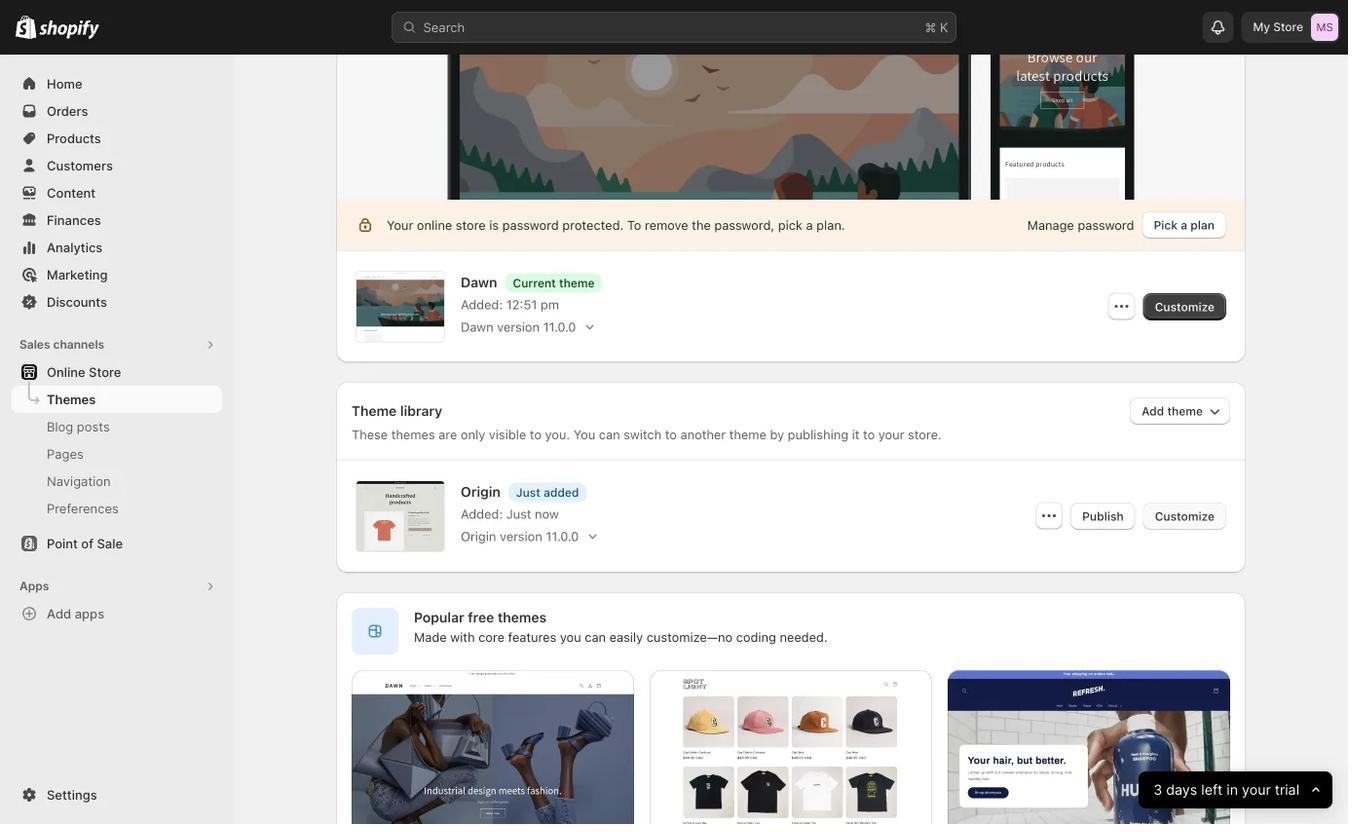 Task type: locate. For each thing, give the bounding box(es) containing it.
pages link
[[12, 440, 222, 468]]

3
[[1154, 782, 1162, 799]]

⌘
[[925, 19, 937, 35]]

pages
[[47, 446, 84, 461]]

1 horizontal spatial store
[[1274, 20, 1304, 34]]

3 days left in your trial button
[[1139, 772, 1333, 809]]

navigation link
[[12, 468, 222, 495]]

preferences link
[[12, 495, 222, 522]]

marketing
[[47, 267, 108, 282]]

in
[[1227, 782, 1238, 799]]

finances link
[[12, 207, 222, 234]]

0 horizontal spatial store
[[89, 364, 121, 380]]

search
[[423, 19, 465, 35]]

store down sales channels button
[[89, 364, 121, 380]]

store
[[1274, 20, 1304, 34], [89, 364, 121, 380]]

add apps button
[[12, 600, 222, 628]]

themes
[[47, 392, 96, 407]]

preferences
[[47, 501, 119, 516]]

0 vertical spatial store
[[1274, 20, 1304, 34]]

shopify image
[[16, 15, 36, 39]]

products
[[47, 131, 101, 146]]

⌘ k
[[925, 19, 949, 35]]

finances
[[47, 212, 101, 228]]

my store image
[[1312, 14, 1339, 41]]

home
[[47, 76, 82, 91]]

point of sale button
[[0, 530, 234, 557]]

sale
[[97, 536, 123, 551]]

sales channels button
[[12, 331, 222, 359]]

store right "my"
[[1274, 20, 1304, 34]]

content
[[47, 185, 96, 200]]

1 vertical spatial store
[[89, 364, 121, 380]]

days
[[1166, 782, 1198, 799]]

my store
[[1254, 20, 1304, 34]]

apps
[[19, 579, 49, 593]]

blog
[[47, 419, 73, 434]]

trial
[[1275, 782, 1300, 799]]

your
[[1242, 782, 1271, 799]]

of
[[81, 536, 94, 551]]

content link
[[12, 179, 222, 207]]

point of sale
[[47, 536, 123, 551]]

sales channels
[[19, 338, 104, 352]]

k
[[940, 19, 949, 35]]

my
[[1254, 20, 1271, 34]]

orders link
[[12, 97, 222, 125]]

add
[[47, 606, 71, 621]]



Task type: describe. For each thing, give the bounding box(es) containing it.
discounts
[[47, 294, 107, 309]]

customers link
[[12, 152, 222, 179]]

settings link
[[12, 781, 222, 809]]

online store
[[47, 364, 121, 380]]

analytics link
[[12, 234, 222, 261]]

blog posts
[[47, 419, 110, 434]]

point of sale link
[[12, 530, 222, 557]]

channels
[[53, 338, 104, 352]]

apps
[[75, 606, 104, 621]]

orders
[[47, 103, 88, 118]]

apps button
[[12, 573, 222, 600]]

posts
[[77, 419, 110, 434]]

marketing link
[[12, 261, 222, 288]]

add apps
[[47, 606, 104, 621]]

customers
[[47, 158, 113, 173]]

point
[[47, 536, 78, 551]]

sales
[[19, 338, 50, 352]]

left
[[1201, 782, 1223, 799]]

settings
[[47, 787, 97, 802]]

blog posts link
[[12, 413, 222, 440]]

analytics
[[47, 240, 103, 255]]

store for online store
[[89, 364, 121, 380]]

products link
[[12, 125, 222, 152]]

online store link
[[12, 359, 222, 386]]

discounts link
[[12, 288, 222, 316]]

navigation
[[47, 474, 111, 489]]

store for my store
[[1274, 20, 1304, 34]]

3 days left in your trial
[[1154, 782, 1300, 799]]

themes link
[[12, 386, 222, 413]]

online
[[47, 364, 85, 380]]

home link
[[12, 70, 222, 97]]

shopify image
[[39, 20, 100, 39]]



Task type: vqa. For each thing, say whether or not it's contained in the screenshot.
"Sales"
yes



